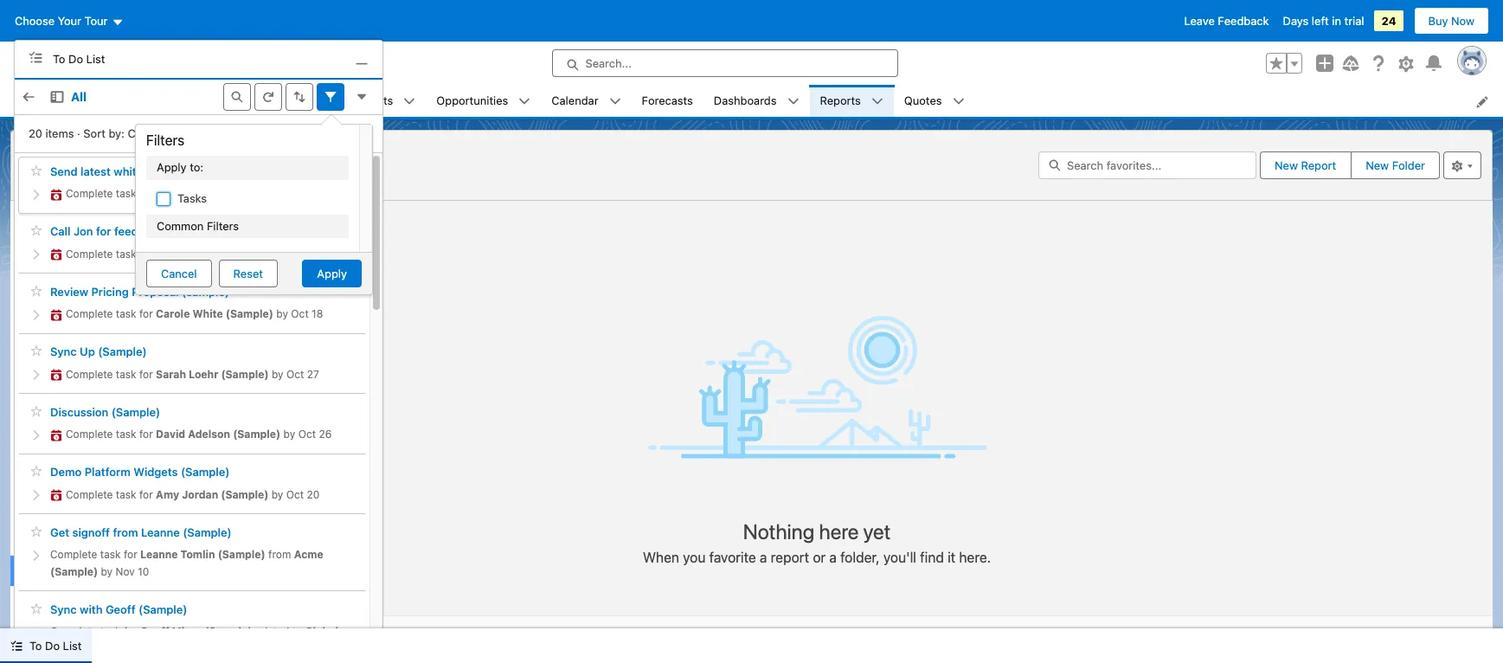 Task type: describe. For each thing, give the bounding box(es) containing it.
feedback
[[1218, 14, 1270, 28]]

leave
[[1185, 14, 1215, 28]]

for for call jon for feedback (sample)
[[96, 225, 111, 238]]

yet
[[864, 519, 891, 544]]

you
[[683, 550, 706, 565]]

for for complete task for jon amos (sample) by oct 19
[[139, 247, 153, 260]]

all for all favorites
[[38, 563, 53, 577]]

for for complete task for leanne tomlin (sample) from
[[124, 548, 137, 561]]

complete for complete task for sarah loehr (sample) by oct 27
[[66, 368, 113, 381]]

find
[[920, 550, 944, 565]]

trial
[[1345, 14, 1365, 28]]

public reports
[[38, 333, 114, 347]]

task for complete task for david adelson (sample) by oct 26
[[116, 428, 136, 441]]

27
[[307, 368, 319, 381]]

18
[[312, 307, 323, 320]]

it
[[948, 550, 956, 565]]

all folders link
[[10, 423, 140, 456]]

text default image inside sync up (sample) element
[[50, 369, 62, 381]]

discussion
[[50, 405, 108, 419]]

send latest whitepaper (sample)
[[50, 164, 226, 178]]

to for text default icon within the to do list button
[[29, 639, 42, 653]]

geoff for complete task for geoff minor (sample)
[[156, 187, 185, 200]]

new report button
[[1261, 152, 1351, 178]]

for for complete task for geoff minor (sample)
[[139, 187, 153, 200]]

text default image inside discussion (sample) element
[[50, 429, 62, 441]]

days left in trial
[[1283, 14, 1365, 28]]

to do list button
[[0, 628, 92, 663]]

task for complete task for geoff minor (sample)
[[116, 187, 136, 200]]

complete for complete task for leanne tomlin (sample) from
[[50, 548, 97, 561]]

(sample) up jordan
[[181, 465, 230, 479]]

for for complete task for david adelson (sample) by oct 26
[[139, 428, 153, 441]]

all for all folders
[[38, 432, 51, 446]]

to do list for text default image under choose
[[53, 52, 105, 65]]

apply for apply to:
[[157, 160, 187, 174]]

here.
[[959, 550, 991, 565]]

task for complete task for carole white (sample) by oct 18
[[116, 307, 136, 320]]

by inside demo platform widgets (sample) element
[[272, 488, 283, 501]]

text default image inside calendar list item
[[609, 96, 621, 108]]

sort
[[83, 126, 106, 140]]

(sample) up "reset"
[[210, 247, 258, 260]]

tomlin
[[181, 548, 215, 561]]

for for complete task for amy jordan (sample) by oct 20
[[139, 488, 153, 501]]

quotes link
[[894, 85, 953, 117]]

quotes
[[904, 93, 942, 107]]

by right demo
[[83, 464, 96, 478]]

complete task for geoff minor (sample)
[[66, 187, 268, 200]]

nothing here yet when you favorite a report or a folder, you'll find it here.
[[643, 519, 991, 565]]

demo platform widgets (sample) element
[[18, 458, 366, 514]]

signoff
[[72, 525, 110, 539]]

here
[[819, 519, 859, 544]]

task for complete task for jon amos (sample) by oct 19
[[116, 247, 136, 260]]

leanne for (sample)
[[141, 525, 180, 539]]

left
[[1312, 14, 1329, 28]]

leads
[[179, 93, 210, 107]]

10
[[138, 565, 149, 578]]

to do list for text default icon within the to do list button
[[29, 639, 82, 653]]

complete task for jon amos (sample) by oct 19
[[66, 247, 307, 260]]

Search favorites... text field
[[1039, 151, 1257, 179]]

send latest whitepaper (sample) element
[[18, 157, 366, 213]]

call jon for feedback (sample) link
[[50, 225, 215, 239]]

common
[[157, 219, 204, 233]]

20 inside demo platform widgets (sample) element
[[307, 488, 320, 501]]

1 vertical spatial (sample)
[[182, 285, 229, 299]]

to for text default image under choose
[[53, 52, 65, 65]]

1 horizontal spatial filters
[[207, 219, 239, 233]]

1 vertical spatial folders
[[54, 432, 93, 446]]

task for complete task for amy jordan (sample) by oct 20
[[116, 488, 136, 501]]

media
[[50, 642, 82, 655]]

nov
[[116, 565, 135, 578]]

sync up (sample) element
[[18, 337, 366, 394]]

loehr
[[189, 368, 218, 381]]

·
[[77, 126, 80, 140]]

new report
[[1275, 158, 1337, 172]]

26
[[319, 428, 332, 441]]

choose your tour
[[15, 14, 108, 28]]

created for recent
[[38, 268, 80, 282]]

oct inside sync up (sample) element
[[287, 368, 304, 381]]

all reports
[[38, 366, 95, 380]]

(sample) right tasks
[[220, 187, 268, 200]]

270
[[92, 642, 112, 655]]

favorites inside 'reports all favorites 0 items'
[[45, 152, 113, 172]]

complete task for carole white (sample) by oct 18
[[66, 307, 323, 320]]

for for complete task for geoff minor (sample) related to
[[124, 625, 137, 638]]

2 vertical spatial favorites
[[56, 563, 107, 577]]

text default image inside all button
[[50, 90, 64, 104]]

quotes list item
[[894, 85, 975, 117]]

by inside discussion (sample) element
[[284, 428, 295, 441]]

complete for complete task for david adelson (sample) by oct 26
[[66, 428, 113, 441]]

widgets inside the global media - 270 widgets (sample)
[[115, 642, 158, 655]]

platform
[[85, 465, 131, 479]]

acme (sample)
[[50, 548, 323, 578]]

latest
[[81, 164, 111, 178]]

shared with me link
[[10, 488, 140, 521]]

(sample) down reset button at the left
[[226, 307, 273, 320]]

search... button
[[552, 49, 898, 77]]

text default image inside call jon for feedback (sample) element
[[50, 249, 62, 261]]

accounts
[[254, 93, 303, 107]]

(sample) right jordan
[[221, 488, 269, 501]]

text default image down choose
[[29, 50, 42, 64]]

reports inside "link"
[[77, 301, 118, 315]]

1 horizontal spatial from
[[268, 548, 291, 561]]

by inside sync up (sample) element
[[272, 368, 284, 381]]

nothing
[[743, 519, 815, 544]]

complete task for leanne tomlin (sample) from
[[50, 548, 294, 561]]

get signoff from leanne (sample) element
[[18, 518, 366, 591]]

demo
[[50, 465, 82, 479]]

buy now
[[1429, 14, 1475, 28]]

reports inside list item
[[820, 93, 861, 107]]

private
[[38, 301, 74, 315]]

(sample) up tomlin
[[183, 525, 232, 539]]

call jon for feedback (sample) element
[[18, 217, 366, 274]]

public reports link
[[10, 325, 140, 357]]

all button
[[42, 83, 87, 110]]

sales
[[59, 91, 96, 109]]

created by me for with
[[38, 464, 115, 478]]

leave feedback link
[[1185, 14, 1270, 28]]

send latest whitepaper (sample) link
[[50, 164, 226, 179]]

acme
[[294, 548, 323, 561]]

2 a from the left
[[830, 550, 837, 565]]

to:
[[190, 160, 204, 174]]

review pricing proposal (sample) element
[[18, 277, 366, 334]]

task for complete task for leanne tomlin (sample) from
[[100, 548, 121, 561]]

pricing
[[91, 285, 129, 299]]

all reports link
[[10, 357, 140, 390]]

text default image inside quotes list item
[[953, 96, 965, 108]]

(sample) inside acme (sample)
[[50, 565, 98, 578]]

amos
[[178, 247, 207, 260]]

amy
[[156, 488, 179, 501]]

up
[[80, 345, 95, 359]]

tour
[[84, 14, 108, 28]]

adelson
[[188, 428, 230, 441]]

calendar list item
[[541, 85, 632, 117]]

in
[[1333, 14, 1342, 28]]

buy now button
[[1414, 7, 1490, 35]]

leanne for tomlin
[[140, 548, 178, 561]]

complete for complete task for geoff minor (sample)
[[66, 187, 113, 200]]

(sample) up 'david'
[[111, 405, 160, 419]]

sync with geoff (sample) link
[[50, 602, 187, 617]]

all for all
[[71, 89, 87, 104]]

cancel
[[161, 267, 197, 281]]

buy
[[1429, 14, 1449, 28]]

-
[[84, 642, 89, 655]]

date
[[172, 126, 197, 140]]

complete task for geoff minor (sample) related to
[[50, 625, 305, 638]]

calendar link
[[541, 85, 609, 117]]

you'll
[[884, 550, 917, 565]]

new folder
[[1366, 158, 1426, 172]]

choose
[[15, 14, 55, 28]]

apply for apply
[[317, 267, 347, 281]]

call jon for feedback (sample)
[[50, 225, 215, 238]]



Task type: vqa. For each thing, say whether or not it's contained in the screenshot.


Task type: locate. For each thing, give the bounding box(es) containing it.
text default image left quotes link
[[872, 96, 884, 108]]

1 vertical spatial created by me link
[[10, 456, 140, 488]]

geoff
[[156, 187, 185, 200], [106, 602, 136, 616], [140, 625, 169, 638]]

do inside to do list button
[[45, 639, 60, 653]]

list down tour
[[86, 52, 105, 65]]

0 vertical spatial items
[[45, 126, 74, 140]]

apply left to:
[[157, 160, 187, 174]]

1 vertical spatial to do list
[[29, 639, 82, 653]]

text default image down discussion
[[50, 429, 62, 441]]

to down choose your tour
[[53, 52, 65, 65]]

text default image right "quotes"
[[953, 96, 965, 108]]

task inside discussion (sample) element
[[116, 428, 136, 441]]

reports all favorites 0 items
[[22, 136, 113, 191]]

task down review pricing proposal (sample) link
[[116, 307, 136, 320]]

proposal
[[132, 285, 179, 299]]

complete down latest
[[66, 187, 113, 200]]

do for text default icon within the to do list button
[[45, 639, 60, 653]]

home link
[[117, 85, 169, 117]]

items inside 'reports all favorites 0 items'
[[31, 178, 58, 191]]

0 horizontal spatial new
[[1275, 158, 1298, 172]]

from left acme
[[268, 548, 291, 561]]

(sample)
[[167, 225, 215, 238], [182, 285, 229, 299]]

text default image
[[404, 96, 416, 108], [872, 96, 884, 108], [50, 429, 62, 441], [10, 640, 23, 652]]

reports
[[820, 93, 861, 107], [22, 136, 63, 150], [31, 207, 85, 220], [77, 301, 118, 315], [73, 333, 114, 347], [54, 366, 95, 380]]

with inside the to do list 'dialog'
[[80, 602, 103, 616]]

new left folder
[[1366, 158, 1390, 172]]

all down public at the left of the page
[[38, 366, 51, 380]]

1 new from the left
[[1275, 158, 1298, 172]]

complete for complete task for jon amos (sample) by oct 19
[[66, 247, 113, 260]]

for inside discussion (sample) element
[[139, 428, 153, 441]]

0 horizontal spatial filters
[[146, 132, 185, 148]]

0 vertical spatial to
[[53, 52, 65, 65]]

complete inside discussion (sample) element
[[66, 428, 113, 441]]

by up "reset"
[[261, 247, 272, 260]]

complete task for david adelson (sample) by oct 26
[[66, 428, 332, 441]]

20
[[29, 126, 42, 140], [307, 488, 320, 501]]

complete inside demo platform widgets (sample) element
[[66, 488, 113, 501]]

for left sarah
[[139, 368, 153, 381]]

for inside get signoff from leanne (sample) element
[[124, 548, 137, 561]]

all favorites link
[[10, 554, 140, 587]]

jon up "cancel"
[[156, 247, 175, 260]]

task down sync up (sample) link
[[116, 368, 136, 381]]

(sample) right adelson
[[233, 428, 281, 441]]

oct left 27
[[287, 368, 304, 381]]

to do list inside 'dialog'
[[53, 52, 105, 65]]

reports link
[[810, 85, 872, 117]]

white
[[193, 307, 223, 320]]

created by me for reports
[[38, 268, 115, 282]]

nov 10
[[116, 565, 149, 578]]

text default image inside reports list item
[[872, 96, 884, 108]]

apply inside button
[[317, 267, 347, 281]]

0 vertical spatial folders
[[31, 403, 84, 416]]

all folders
[[38, 432, 93, 446]]

get signoff from leanne (sample) link
[[50, 525, 232, 540]]

text default image down demo
[[50, 489, 62, 501]]

oct inside demo platform widgets (sample) element
[[286, 488, 304, 501]]

for inside send latest whitepaper (sample) element
[[139, 187, 153, 200]]

0 vertical spatial 20
[[29, 126, 42, 140]]

send
[[50, 164, 78, 178]]

1 vertical spatial filters
[[207, 219, 239, 233]]

for inside sync with geoff (sample) element
[[124, 625, 137, 638]]

for left amy
[[139, 488, 153, 501]]

1 vertical spatial geoff
[[106, 602, 136, 616]]

get signoff from leanne (sample)
[[50, 525, 232, 539]]

with for sync
[[80, 602, 103, 616]]

opportunities link
[[426, 85, 519, 117]]

task inside send latest whitepaper (sample) element
[[116, 187, 136, 200]]

contacts list item
[[336, 85, 426, 117]]

geoff inside send latest whitepaper (sample) element
[[156, 187, 185, 200]]

1 vertical spatial widgets
[[115, 642, 158, 655]]

with for shared
[[78, 497, 100, 511]]

0 vertical spatial created by me
[[38, 268, 115, 282]]

created by me link
[[10, 260, 140, 292], [10, 456, 140, 488]]

for up the nov 10
[[124, 548, 137, 561]]

sync for sync with geoff (sample)
[[50, 602, 77, 616]]

folders
[[31, 403, 84, 416], [54, 432, 93, 446]]

0 vertical spatial with
[[78, 497, 100, 511]]

task down discussion (sample) link
[[116, 428, 136, 441]]

shared
[[38, 497, 75, 511]]

opportunities list item
[[426, 85, 541, 117]]

minor for complete task for geoff minor (sample) related to
[[172, 625, 202, 638]]

(sample) down complete task for geoff minor (sample) related to at left bottom
[[161, 642, 208, 655]]

1 vertical spatial leanne
[[140, 548, 178, 561]]

text default image up public at the left of the page
[[50, 309, 62, 321]]

leave feedback
[[1185, 14, 1270, 28]]

1 vertical spatial items
[[31, 178, 58, 191]]

new for new report
[[1275, 158, 1298, 172]]

get
[[50, 525, 69, 539]]

text default image inside dashboards list item
[[787, 96, 799, 108]]

(sample) right up
[[98, 345, 147, 359]]

with up -
[[80, 602, 103, 616]]

items right 0
[[31, 178, 58, 191]]

created by me link for shared
[[10, 456, 140, 488]]

1 vertical spatial from
[[268, 548, 291, 561]]

0 vertical spatial apply
[[157, 160, 187, 174]]

text default image left calendar link
[[519, 96, 531, 108]]

1 horizontal spatial list
[[86, 52, 105, 65]]

24
[[1382, 14, 1397, 28]]

carole
[[156, 307, 190, 320]]

text default image inside "opportunities" list item
[[519, 96, 531, 108]]

favorites down · at the left
[[45, 152, 113, 172]]

1 vertical spatial created
[[38, 268, 80, 282]]

your
[[58, 14, 81, 28]]

list for text default icon within the to do list button
[[63, 639, 82, 653]]

1 horizontal spatial new
[[1366, 158, 1390, 172]]

list
[[117, 85, 1504, 117]]

demo platform widgets (sample) link
[[50, 465, 230, 479]]

complete up public reports
[[66, 307, 113, 320]]

oct inside discussion (sample) element
[[298, 428, 316, 441]]

(sample) up complete task for geoff minor (sample) related to at left bottom
[[139, 602, 187, 616]]

created up review
[[38, 268, 80, 282]]

for left feedback
[[96, 225, 111, 238]]

0 vertical spatial jon
[[74, 225, 93, 238]]

all down get on the left bottom of the page
[[38, 563, 53, 577]]

0 vertical spatial widgets
[[134, 465, 178, 479]]

shared with me
[[38, 497, 119, 511]]

complete up the 'media'
[[50, 625, 97, 638]]

1 vertical spatial created by me
[[38, 464, 115, 478]]

oct left "26"
[[298, 428, 316, 441]]

2 new from the left
[[1366, 158, 1390, 172]]

sync
[[50, 345, 77, 359], [50, 602, 77, 616]]

0 vertical spatial sync
[[50, 345, 77, 359]]

0 vertical spatial do
[[68, 52, 83, 65]]

2 vertical spatial me
[[103, 497, 119, 511]]

feedback
[[114, 225, 164, 238]]

1 vertical spatial list
[[63, 639, 82, 653]]

complete
[[66, 187, 113, 200], [66, 247, 113, 260], [66, 307, 113, 320], [66, 368, 113, 381], [66, 428, 113, 441], [66, 488, 113, 501], [50, 548, 97, 561], [50, 625, 97, 638]]

calendar
[[552, 93, 599, 107]]

created up "shared" at the bottom of page
[[38, 464, 80, 478]]

dashboards list item
[[704, 85, 810, 117]]

oct for (sample)
[[291, 307, 309, 320]]

review pricing proposal (sample)
[[50, 285, 229, 299]]

task inside review pricing proposal (sample) element
[[116, 307, 136, 320]]

0 vertical spatial minor
[[188, 187, 218, 200]]

(sample)
[[177, 164, 226, 178], [220, 187, 268, 200], [210, 247, 258, 260], [226, 307, 273, 320], [98, 345, 147, 359], [221, 368, 269, 381], [111, 405, 160, 419], [233, 428, 281, 441], [181, 465, 230, 479], [221, 488, 269, 501], [183, 525, 232, 539], [218, 548, 266, 561], [50, 565, 98, 578], [139, 602, 187, 616], [205, 625, 252, 638], [161, 642, 208, 655]]

all for all reports
[[38, 366, 51, 380]]

now
[[1452, 14, 1475, 28]]

sync for sync up (sample)
[[50, 345, 77, 359]]

0 vertical spatial to do list
[[53, 52, 105, 65]]

leanne inside get signoff from leanne (sample) link
[[141, 525, 180, 539]]

task up "270"
[[100, 625, 121, 638]]

1 a from the left
[[760, 550, 767, 565]]

1 horizontal spatial 20
[[307, 488, 320, 501]]

text default image inside demo platform widgets (sample) element
[[50, 489, 62, 501]]

to inside 'dialog'
[[53, 52, 65, 65]]

complete for complete task for amy jordan (sample) by oct 20
[[66, 488, 113, 501]]

for inside sync up (sample) element
[[139, 368, 153, 381]]

to left the 'media'
[[29, 639, 42, 653]]

created by me link for private
[[10, 260, 140, 292]]

all inside 'reports all favorites 0 items'
[[22, 152, 40, 172]]

1 horizontal spatial apply
[[317, 267, 347, 281]]

sync with geoff (sample) element
[[18, 595, 366, 663]]

for down feedback
[[139, 247, 153, 260]]

complete inside sync with geoff (sample) element
[[50, 625, 97, 638]]

2 vertical spatial geoff
[[140, 625, 169, 638]]

days
[[1283, 14, 1309, 28]]

review
[[50, 285, 88, 299]]

task down the call jon for feedback (sample) link
[[116, 247, 136, 260]]

0 vertical spatial (sample)
[[167, 225, 215, 238]]

1 created by me from the top
[[38, 268, 115, 282]]

list containing home
[[117, 85, 1504, 117]]

by left 27
[[272, 368, 284, 381]]

discussion (sample)
[[50, 405, 160, 419]]

to do list
[[53, 52, 105, 65], [29, 639, 82, 653]]

1 created by me link from the top
[[10, 260, 140, 292]]

new left "report"
[[1275, 158, 1298, 172]]

geoff down apply to:
[[156, 187, 185, 200]]

2 sync from the top
[[50, 602, 77, 616]]

forecasts
[[642, 93, 693, 107]]

by left 18
[[276, 307, 288, 320]]

0 horizontal spatial from
[[113, 525, 138, 539]]

20 left · at the left
[[29, 126, 42, 140]]

0 vertical spatial created by me link
[[10, 260, 140, 292]]

from right "signoff"
[[113, 525, 138, 539]]

do inside the to do list 'dialog'
[[68, 52, 83, 65]]

reports inside 'reports all favorites 0 items'
[[22, 136, 63, 150]]

0 vertical spatial from
[[113, 525, 138, 539]]

list inside 'dialog'
[[86, 52, 105, 65]]

complete task for sarah loehr (sample) by oct 27
[[66, 368, 319, 381]]

complete inside send latest whitepaper (sample) element
[[66, 187, 113, 200]]

when
[[643, 550, 680, 565]]

task inside call jon for feedback (sample) element
[[116, 247, 136, 260]]

apply up 18
[[317, 267, 347, 281]]

new for new folder
[[1366, 158, 1390, 172]]

accounts list item
[[243, 85, 336, 117]]

private reports
[[38, 301, 118, 315]]

report
[[1302, 158, 1337, 172]]

0 vertical spatial leanne
[[141, 525, 180, 539]]

geoff down sync with geoff (sample) link
[[140, 625, 169, 638]]

all favorites
[[38, 563, 107, 577]]

by inside get signoff from leanne (sample) element
[[98, 565, 116, 578]]

for for complete task for carole white (sample) by oct 18
[[139, 307, 153, 320]]

0 horizontal spatial to
[[29, 639, 42, 653]]

group
[[1267, 53, 1303, 74]]

minor inside sync with geoff (sample) element
[[172, 625, 202, 638]]

0 horizontal spatial apply
[[157, 160, 187, 174]]

to do list left -
[[29, 639, 82, 653]]

jon inside the call jon for feedback (sample) link
[[74, 225, 93, 238]]

complete inside review pricing proposal (sample) element
[[66, 307, 113, 320]]

(sample) up tasks
[[177, 164, 226, 178]]

0 vertical spatial me
[[99, 268, 115, 282]]

text default image inside review pricing proposal (sample) element
[[50, 309, 62, 321]]

minor down to:
[[188, 187, 218, 200]]

text default image
[[29, 50, 42, 64], [50, 90, 64, 104], [519, 96, 531, 108], [609, 96, 621, 108], [787, 96, 799, 108], [953, 96, 965, 108], [50, 188, 62, 201], [50, 249, 62, 261], [50, 309, 62, 321], [50, 369, 62, 381], [50, 489, 62, 501]]

to do list down your
[[53, 52, 105, 65]]

text default image inside to do list button
[[10, 640, 23, 652]]

task inside sync up (sample) element
[[116, 368, 136, 381]]

list for text default image under choose
[[86, 52, 105, 65]]

for down review pricing proposal (sample) link
[[139, 307, 153, 320]]

0 vertical spatial list
[[86, 52, 105, 65]]

created for all folders
[[38, 464, 80, 478]]

me for with
[[99, 464, 115, 478]]

me up pricing
[[99, 268, 115, 282]]

to
[[292, 625, 302, 638]]

by inside call jon for feedback (sample) element
[[261, 247, 272, 260]]

new inside button
[[1366, 158, 1390, 172]]

created by me up review
[[38, 268, 115, 282]]

favorite
[[709, 550, 756, 565]]

(sample) right loehr
[[221, 368, 269, 381]]

discussion (sample) link
[[50, 405, 160, 419]]

me down platform
[[103, 497, 119, 511]]

sync up (sample)
[[50, 345, 147, 359]]

0 horizontal spatial a
[[760, 550, 767, 565]]

do for text default image under choose
[[68, 52, 83, 65]]

discussion (sample) element
[[18, 397, 366, 454]]

complete inside sync up (sample) element
[[66, 368, 113, 381]]

by
[[261, 247, 272, 260], [83, 268, 96, 282], [276, 307, 288, 320], [272, 368, 284, 381], [284, 428, 295, 441], [83, 464, 96, 478], [272, 488, 283, 501], [98, 565, 116, 578]]

(sample) inside the global media - 270 widgets (sample)
[[161, 642, 208, 655]]

list inside button
[[63, 639, 82, 653]]

oct up acme
[[286, 488, 304, 501]]

task inside sync with geoff (sample) element
[[100, 625, 121, 638]]

task for complete task for sarah loehr (sample) by oct 27
[[116, 368, 136, 381]]

folders up all folders on the bottom of the page
[[31, 403, 84, 416]]

minor inside send latest whitepaper (sample) element
[[188, 187, 218, 200]]

apply
[[157, 160, 187, 174], [317, 267, 347, 281]]

1 vertical spatial with
[[80, 602, 103, 616]]

filters down tasks
[[207, 219, 239, 233]]

by right jordan
[[272, 488, 283, 501]]

1 vertical spatial favorites
[[31, 535, 95, 548]]

to inside button
[[29, 639, 42, 653]]

sync up the 'media'
[[50, 602, 77, 616]]

a
[[760, 550, 767, 565], [830, 550, 837, 565]]

sarah
[[156, 368, 186, 381]]

0 vertical spatial filters
[[146, 132, 185, 148]]

(sample) up amos
[[167, 225, 215, 238]]

complete up all favorites
[[50, 548, 97, 561]]

0 horizontal spatial jon
[[74, 225, 93, 238]]

(sample) down get on the left bottom of the page
[[50, 565, 98, 578]]

oct for feedback
[[275, 247, 293, 260]]

1 vertical spatial 20
[[307, 488, 320, 501]]

reports list item
[[810, 85, 894, 117]]

filters up apply to:
[[146, 132, 185, 148]]

oct for (sample)
[[286, 488, 304, 501]]

1 vertical spatial me
[[99, 464, 115, 478]]

all up 0
[[22, 152, 40, 172]]

created by me down all folders link
[[38, 464, 115, 478]]

a right or
[[830, 550, 837, 565]]

report
[[771, 550, 810, 565]]

for down whitepaper
[[139, 187, 153, 200]]

1 horizontal spatial to
[[53, 52, 65, 65]]

opportunities
[[437, 93, 508, 107]]

1 vertical spatial apply
[[317, 267, 347, 281]]

(sample) up "white"
[[182, 285, 229, 299]]

created by me link up the private reports
[[10, 260, 140, 292]]

0 vertical spatial geoff
[[156, 187, 185, 200]]

complete for complete task for carole white (sample) by oct 18
[[66, 307, 113, 320]]

by:
[[109, 126, 125, 140]]

1 vertical spatial minor
[[172, 625, 202, 638]]

tasks
[[177, 192, 207, 205]]

by up review
[[83, 268, 96, 282]]

20 items · sort by: created date
[[29, 126, 197, 140]]

complete inside call jon for feedback (sample) element
[[66, 247, 113, 260]]

contacts
[[346, 93, 393, 107]]

2 created by me link from the top
[[10, 456, 140, 488]]

sync up all reports
[[50, 345, 77, 359]]

for down sync with geoff (sample) link
[[124, 625, 137, 638]]

complete inside get signoff from leanne (sample) element
[[50, 548, 97, 561]]

complete down the call
[[66, 247, 113, 260]]

with up "signoff"
[[78, 497, 100, 511]]

minor down acme (sample)
[[172, 625, 202, 638]]

leads list item
[[169, 85, 243, 117]]

text default image left reports link
[[787, 96, 799, 108]]

task inside get signoff from leanne (sample) element
[[100, 548, 121, 561]]

to do list inside to do list button
[[29, 639, 82, 653]]

0 horizontal spatial list
[[63, 639, 82, 653]]

oct inside call jon for feedback (sample) element
[[275, 247, 293, 260]]

task down "demo platform widgets (sample)" link
[[116, 488, 136, 501]]

0 horizontal spatial 20
[[29, 126, 42, 140]]

2 created by me from the top
[[38, 464, 115, 478]]

minor for complete task for geoff minor (sample)
[[188, 187, 218, 200]]

created inside the to do list 'dialog'
[[128, 126, 169, 140]]

from
[[113, 525, 138, 539], [268, 548, 291, 561]]

widgets up amy
[[134, 465, 178, 479]]

all
[[71, 89, 87, 104], [22, 152, 40, 172], [38, 366, 51, 380], [38, 432, 51, 446], [38, 563, 53, 577]]

me right demo
[[99, 464, 115, 478]]

oct inside review pricing proposal (sample) element
[[291, 307, 309, 320]]

text default image right contacts
[[404, 96, 416, 108]]

created by me link up shared with me at left bottom
[[10, 456, 140, 488]]

task inside demo platform widgets (sample) element
[[116, 488, 136, 501]]

all inside button
[[71, 89, 87, 104]]

by left "26"
[[284, 428, 295, 441]]

choose your tour button
[[14, 7, 124, 35]]

1 horizontal spatial do
[[68, 52, 83, 65]]

1 vertical spatial do
[[45, 639, 60, 653]]

text default image inside send latest whitepaper (sample) element
[[50, 188, 62, 201]]

1 horizontal spatial jon
[[156, 247, 175, 260]]

20 up acme
[[307, 488, 320, 501]]

me for reports
[[99, 268, 115, 282]]

new inside 'button'
[[1275, 158, 1298, 172]]

task for complete task for geoff minor (sample) related to
[[100, 625, 121, 638]]

text default image up 20 items · sort by: created date
[[50, 90, 64, 104]]

to do list dialog
[[14, 40, 384, 663]]

0 horizontal spatial do
[[45, 639, 60, 653]]

public
[[38, 333, 70, 347]]

dashboards
[[714, 93, 777, 107]]

widgets right "270"
[[115, 642, 158, 655]]

items left · at the left
[[45, 126, 74, 140]]

home
[[127, 93, 158, 107]]

(sample) left related
[[205, 625, 252, 638]]

sync up (sample) link
[[50, 345, 147, 359]]

2 vertical spatial created
[[38, 464, 80, 478]]

geoff for complete task for geoff minor (sample) related to
[[140, 625, 169, 638]]

complete down discussion
[[66, 428, 113, 441]]

items
[[45, 126, 74, 140], [31, 178, 58, 191]]

by inside review pricing proposal (sample) element
[[276, 307, 288, 320]]

text default image inside contacts list item
[[404, 96, 416, 108]]

apply to:
[[157, 160, 204, 174]]

1 vertical spatial sync
[[50, 602, 77, 616]]

leanne up complete task for leanne tomlin (sample) from
[[141, 525, 180, 539]]

(sample) right tomlin
[[218, 548, 266, 561]]

1 vertical spatial jon
[[156, 247, 175, 260]]

folder
[[1393, 158, 1426, 172]]

1 sync from the top
[[50, 345, 77, 359]]

from inside get signoff from leanne (sample) link
[[113, 525, 138, 539]]

for for complete task for sarah loehr (sample) by oct 27
[[139, 368, 153, 381]]

global
[[305, 625, 338, 638]]

0 vertical spatial created
[[128, 126, 169, 140]]

complete for complete task for geoff minor (sample) related to
[[50, 625, 97, 638]]

items inside the to do list 'dialog'
[[45, 126, 74, 140]]

do
[[68, 52, 83, 65], [45, 639, 60, 653]]

complete down platform
[[66, 488, 113, 501]]

0 vertical spatial favorites
[[45, 152, 113, 172]]

1 vertical spatial to
[[29, 639, 42, 653]]

call
[[50, 225, 71, 238]]

1 horizontal spatial a
[[830, 550, 837, 565]]

for inside review pricing proposal (sample) element
[[139, 307, 153, 320]]

geoff down nov
[[106, 602, 136, 616]]



